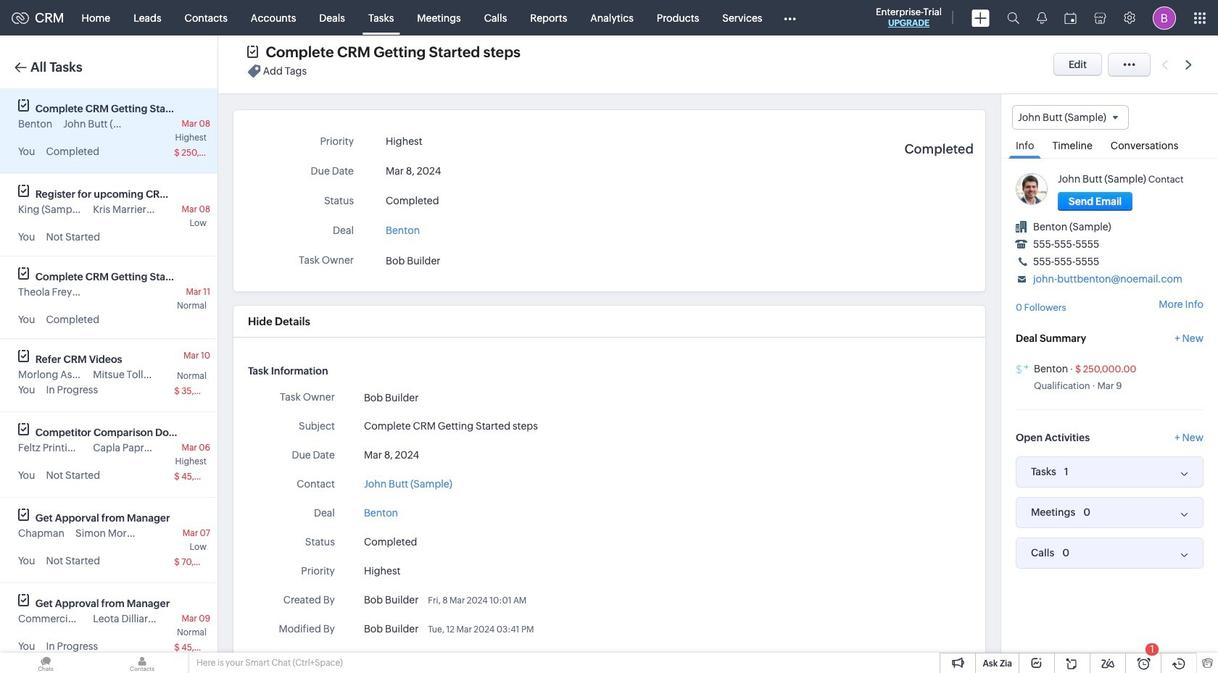 Task type: locate. For each thing, give the bounding box(es) containing it.
next record image
[[1186, 60, 1195, 69]]

signals element
[[1029, 0, 1056, 36]]

create menu image
[[972, 9, 990, 26]]

contacts image
[[96, 654, 188, 674]]

calendar image
[[1065, 12, 1077, 24]]

create menu element
[[963, 0, 999, 35]]

logo image
[[12, 12, 29, 24]]

None field
[[1013, 105, 1129, 130]]

None button
[[1058, 192, 1133, 211]]



Task type: vqa. For each thing, say whether or not it's contained in the screenshot.
Jeremy Miller
no



Task type: describe. For each thing, give the bounding box(es) containing it.
previous record image
[[1162, 60, 1169, 69]]

Other Modules field
[[774, 6, 806, 29]]

chats image
[[0, 654, 91, 674]]

search image
[[1008, 12, 1020, 24]]

signals image
[[1037, 12, 1048, 24]]

search element
[[999, 0, 1029, 36]]

profile element
[[1145, 0, 1185, 35]]

profile image
[[1153, 6, 1177, 29]]



